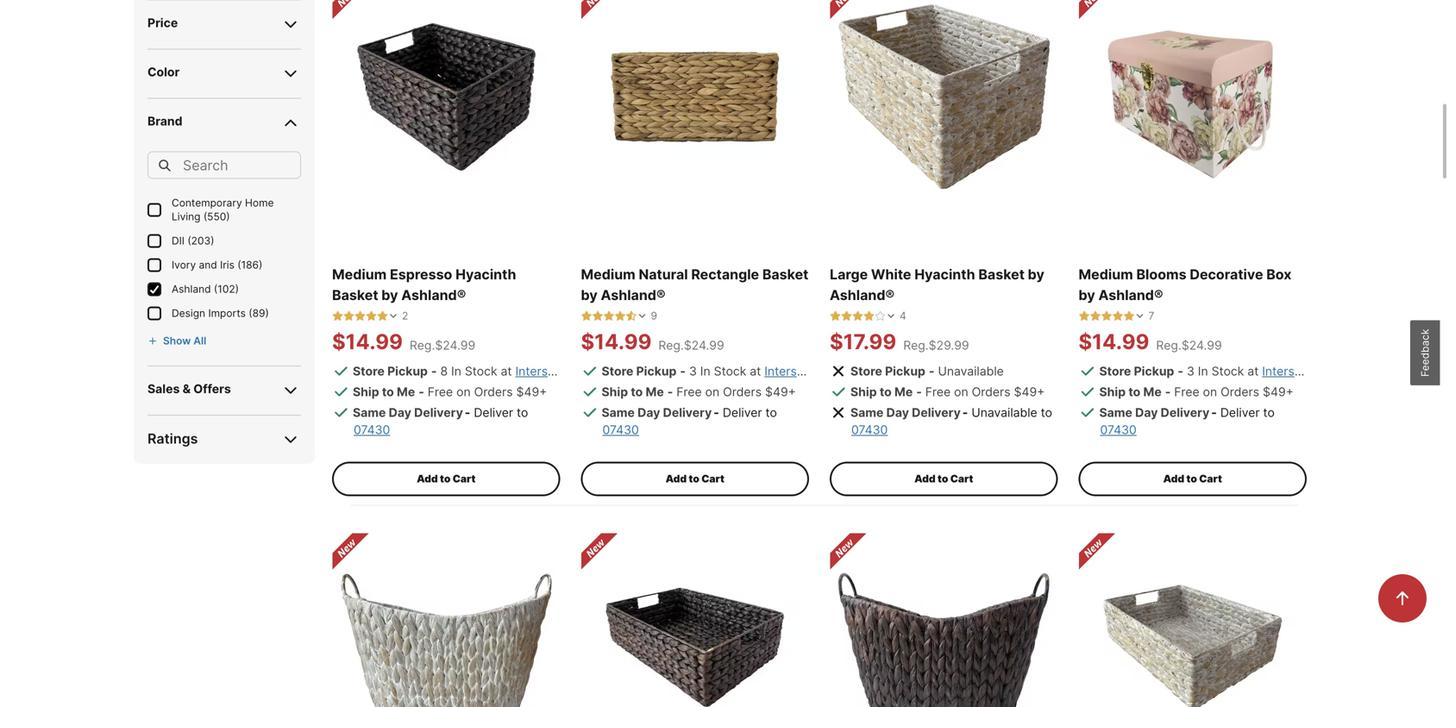 Task type: locate. For each thing, give the bounding box(es) containing it.
2 horizontal spatial center
[[1378, 364, 1417, 379]]

$14.99 for medium espresso hyacinth basket by ashland®
[[332, 329, 403, 355]]

9 dialog
[[581, 310, 657, 323]]

store for medium natural rectangle basket by ashland®
[[602, 364, 634, 379]]

sales & offers
[[148, 382, 231, 397]]

1 horizontal spatial in
[[700, 364, 711, 379]]

medium up the 7 dropdown button
[[1079, 266, 1134, 283]]

07430 for medium blooms decorative box by ashland®
[[1101, 423, 1137, 438]]

ashland® up 9 dialog
[[601, 287, 666, 304]]

at
[[501, 364, 512, 379], [750, 364, 761, 379], [1248, 364, 1259, 379]]

2 $14.99 reg.$24.99 from the left
[[581, 329, 725, 355]]

add to cart button for white
[[830, 462, 1058, 497]]

free
[[428, 385, 453, 400], [677, 385, 702, 400], [926, 385, 951, 400], [1175, 385, 1200, 400]]

stock for medium espresso hyacinth basket by ashland®
[[465, 364, 497, 379]]

add to cart button for natural
[[581, 462, 809, 497]]

Search search field
[[148, 152, 301, 179]]

1 store from the left
[[353, 364, 385, 379]]

1 horizontal spatial hyacinth
[[915, 266, 976, 283]]

2 horizontal spatial basket
[[979, 266, 1025, 283]]

2 horizontal spatial medium
[[1079, 266, 1134, 283]]

0 horizontal spatial medium espresso hyacinth basket by ashland&#xae; image
[[332, 0, 560, 211]]

add for blooms
[[1164, 473, 1185, 486]]

3 delivery from the left
[[912, 406, 961, 420]]

day for large white hyacinth basket by ashland®
[[887, 406, 909, 420]]

store
[[353, 364, 385, 379], [602, 364, 634, 379], [851, 364, 883, 379], [1100, 364, 1131, 379]]

tabler image
[[332, 311, 343, 322], [343, 311, 355, 322], [355, 311, 366, 322], [377, 311, 388, 322], [592, 311, 604, 322], [615, 311, 626, 322], [830, 311, 841, 322], [852, 311, 864, 322], [875, 311, 886, 322], [1101, 311, 1113, 322]]

contemporary home living (550)
[[172, 197, 274, 223]]

basket for large white hyacinth basket by ashland®
[[979, 266, 1025, 283]]

1 center from the left
[[631, 364, 670, 379]]

3 reg.$24.99 from the left
[[1157, 338, 1222, 353]]

1 stock from the left
[[465, 364, 497, 379]]

1 horizontal spatial reg.$24.99
[[659, 338, 725, 353]]

ashland® for natural
[[601, 287, 666, 304]]

by inside medium espresso hyacinth basket by ashland®
[[382, 287, 398, 304]]

reg.$24.99 up 8 on the left bottom of page
[[410, 338, 476, 353]]

1 cart from the left
[[453, 473, 476, 486]]

medium up 2 popup button in the top of the page
[[332, 266, 387, 283]]

large dark brown basket with handles by ashland&#xae; image
[[830, 534, 1058, 708]]

1 reg.$24.99 from the left
[[410, 338, 476, 353]]

9 button
[[581, 310, 657, 323]]

1 horizontal spatial $14.99
[[581, 329, 652, 355]]

1 same day delivery - deliver to 07430 from the left
[[353, 406, 528, 438]]

4 store from the left
[[1100, 364, 1131, 379]]

07430 for medium espresso hyacinth basket by ashland®
[[354, 423, 390, 438]]

by
[[1028, 266, 1045, 283], [382, 287, 398, 304], [581, 287, 598, 304], [1079, 287, 1096, 304]]

basket inside medium natural rectangle basket by ashland®
[[763, 266, 809, 283]]

3 $49+ from the left
[[1014, 385, 1045, 400]]

3 shopping from the left
[[1321, 364, 1375, 379]]

4 pickup from the left
[[1134, 364, 1175, 379]]

0 horizontal spatial deliver
[[474, 406, 513, 420]]

10 tabler image from the left
[[1101, 311, 1113, 322]]

1 horizontal spatial at
[[750, 364, 761, 379]]

stock for medium natural rectangle basket by ashland®
[[714, 364, 747, 379]]

ship down the 7 dropdown button
[[1100, 385, 1126, 400]]

1 hyacinth from the left
[[456, 266, 516, 283]]

orders for medium blooms decorative box by ashland®
[[1221, 385, 1260, 400]]

3 on from the left
[[954, 385, 969, 400]]

2 3 from the left
[[1187, 364, 1195, 379]]

$14.99 reg.$24.99 down 9
[[581, 329, 725, 355]]

on for white
[[954, 385, 969, 400]]

1 vertical spatial medium espresso hyacinth basket by ashland&#xae; image
[[581, 534, 809, 708]]

4 delivery from the left
[[1161, 406, 1210, 420]]

interstate for medium espresso hyacinth basket by ashland®
[[515, 364, 570, 379]]

$14.99 reg.$24.99 down 7
[[1079, 329, 1222, 355]]

$14.99
[[332, 329, 403, 355], [581, 329, 652, 355], [1079, 329, 1150, 355]]

4 ship to me - free on orders $49+ from the left
[[1100, 385, 1294, 400]]

0 horizontal spatial center
[[631, 364, 670, 379]]

medium blooms decorative box by ashland®
[[1079, 266, 1292, 304]]

1 horizontal spatial deliver
[[723, 406, 762, 420]]

2 store from the left
[[602, 364, 634, 379]]

hyacinth inside the large white hyacinth basket by ashland®
[[915, 266, 976, 283]]

ashland® inside medium blooms decorative box by ashland®
[[1099, 287, 1164, 304]]

3 in from the left
[[1198, 364, 1209, 379]]

reg.$24.99 down 'medium blooms decorative box by ashland®' link
[[1157, 338, 1222, 353]]

pickup for blooms
[[1134, 364, 1175, 379]]

1 delivery from the left
[[414, 406, 463, 420]]

basket inside the large white hyacinth basket by ashland®
[[979, 266, 1025, 283]]

4 07430 from the left
[[1101, 423, 1137, 438]]

3 ship to me - free on orders $49+ from the left
[[851, 385, 1045, 400]]

1 interstate from the left
[[515, 364, 570, 379]]

0 horizontal spatial same day delivery - deliver to 07430
[[353, 406, 528, 438]]

3
[[689, 364, 697, 379], [1187, 364, 1195, 379]]

0 horizontal spatial medium
[[332, 266, 387, 283]]

0 horizontal spatial store pickup - 3 in stock at interstate shopping center
[[602, 364, 919, 379]]

4 ship from the left
[[1100, 385, 1126, 400]]

1 horizontal spatial center
[[880, 364, 919, 379]]

cart
[[453, 473, 476, 486], [702, 473, 725, 486], [951, 473, 974, 486], [1199, 473, 1222, 486]]

deliver for medium blooms decorative box by ashland®
[[1221, 406, 1260, 420]]

0 horizontal spatial at
[[501, 364, 512, 379]]

1 $14.99 from the left
[[332, 329, 403, 355]]

3 add from the left
[[915, 473, 936, 486]]

4 on from the left
[[1203, 385, 1218, 400]]

interstate
[[515, 364, 570, 379], [765, 364, 820, 379], [1262, 364, 1317, 379]]

2 shopping from the left
[[823, 364, 877, 379]]

0 vertical spatial medium espresso hyacinth basket by ashland&#xae; image
[[332, 0, 560, 211]]

3 me from the left
[[895, 385, 913, 400]]

free for white
[[926, 385, 951, 400]]

3 at from the left
[[1248, 364, 1259, 379]]

0 horizontal spatial 3
[[689, 364, 697, 379]]

shopping
[[574, 364, 628, 379], [823, 364, 877, 379], [1321, 364, 1375, 379]]

new image for medium white hyacinth basket by ashland&#xae; image
[[1079, 534, 1117, 572]]

center
[[631, 364, 670, 379], [880, 364, 919, 379], [1378, 364, 1417, 379]]

ship for large white hyacinth basket by ashland®
[[851, 385, 877, 400]]

ship down $17.99 at the right of page
[[851, 385, 877, 400]]

1 $14.99 reg.$24.99 from the left
[[332, 329, 476, 355]]

white
[[871, 266, 912, 283]]

2 horizontal spatial deliver
[[1221, 406, 1260, 420]]

add to cart for blooms
[[1164, 473, 1222, 486]]

new image for large whitewashed basket with handles by ashland&#xae; image
[[332, 534, 370, 572]]

same for medium espresso hyacinth basket by ashland®
[[353, 406, 386, 420]]

at for medium blooms decorative box by ashland®
[[1248, 364, 1259, 379]]

reg.$29.99
[[904, 338, 970, 353]]

ship down 9 dialog
[[602, 385, 628, 400]]

hyacinth inside medium espresso hyacinth basket by ashland®
[[456, 266, 516, 283]]

3 cart from the left
[[951, 473, 974, 486]]

by inside medium natural rectangle basket by ashland®
[[581, 287, 598, 304]]

2 same day delivery - deliver to 07430 from the left
[[602, 406, 777, 438]]

hyacinth for $17.99
[[915, 266, 976, 283]]

07430 inside the same day delivery - unavailable to 07430
[[852, 423, 888, 438]]

medium natural rectangle basket by ashland&#xae; image
[[581, 0, 809, 211]]

$14.99 reg.$24.99 for natural
[[581, 329, 725, 355]]

medium espresso hyacinth basket by ashland&#xae; image
[[332, 0, 560, 211], [581, 534, 809, 708]]

1 store pickup - 3 in stock at interstate shopping center from the left
[[602, 364, 919, 379]]

day
[[389, 406, 411, 420], [638, 406, 660, 420], [887, 406, 909, 420], [1136, 406, 1158, 420]]

0 horizontal spatial basket
[[332, 287, 378, 304]]

1 orders from the left
[[474, 385, 513, 400]]

reg.$24.99
[[410, 338, 476, 353], [659, 338, 725, 353], [1157, 338, 1222, 353]]

pickup down 7
[[1134, 364, 1175, 379]]

ashland®
[[401, 287, 466, 304], [601, 287, 666, 304], [830, 287, 895, 304], [1099, 287, 1164, 304]]

living
[[172, 211, 201, 223]]

4 tabler image from the left
[[377, 311, 388, 322]]

2 at from the left
[[750, 364, 761, 379]]

decorative
[[1190, 266, 1264, 283]]

1 deliver from the left
[[474, 406, 513, 420]]

unavailable
[[938, 364, 1004, 379], [972, 406, 1038, 420]]

ashland® inside the large white hyacinth basket by ashland®
[[830, 287, 895, 304]]

store down the 7 dropdown button
[[1100, 364, 1131, 379]]

day inside the same day delivery - unavailable to 07430
[[887, 406, 909, 420]]

reg.$24.99 for espresso
[[410, 338, 476, 353]]

cart for medium blooms decorative box by ashland®
[[1199, 473, 1222, 486]]

delivery for blooms
[[1161, 406, 1210, 420]]

2 horizontal spatial reg.$24.99
[[1157, 338, 1222, 353]]

1 in from the left
[[451, 364, 462, 379]]

delivery
[[414, 406, 463, 420], [663, 406, 712, 420], [912, 406, 961, 420], [1161, 406, 1210, 420]]

2 pickup from the left
[[636, 364, 677, 379]]

2 in from the left
[[700, 364, 711, 379]]

ship to me - free on orders $49+
[[353, 385, 547, 400], [602, 385, 796, 400], [851, 385, 1045, 400], [1100, 385, 1294, 400]]

design imports (89)
[[172, 307, 269, 320]]

1 horizontal spatial basket
[[763, 266, 809, 283]]

new image for large white hyacinth basket by ashland®
[[830, 0, 868, 21]]

3 deliver from the left
[[1221, 406, 1260, 420]]

2 horizontal spatial $14.99
[[1079, 329, 1150, 355]]

1 horizontal spatial shopping
[[823, 364, 877, 379]]

1 me from the left
[[397, 385, 415, 400]]

$14.99 down the 7 dropdown button
[[1079, 329, 1150, 355]]

tabler image
[[366, 311, 377, 322], [581, 311, 592, 322], [604, 311, 615, 322], [626, 311, 637, 322], [841, 311, 852, 322], [864, 311, 875, 322], [1079, 311, 1090, 322], [1090, 311, 1101, 322], [1113, 311, 1124, 322], [1124, 311, 1135, 322], [148, 336, 158, 347]]

2 hyacinth from the left
[[915, 266, 976, 283]]

$49+
[[516, 385, 547, 400], [765, 385, 796, 400], [1014, 385, 1045, 400], [1263, 385, 1294, 400]]

on for blooms
[[1203, 385, 1218, 400]]

2 horizontal spatial at
[[1248, 364, 1259, 379]]

medium
[[332, 266, 387, 283], [581, 266, 636, 283], [1079, 266, 1134, 283]]

2 horizontal spatial shopping
[[1321, 364, 1375, 379]]

cart for medium espresso hyacinth basket by ashland®
[[453, 473, 476, 486]]

me down the 2
[[397, 385, 415, 400]]

color
[[148, 65, 180, 80]]

by inside the large white hyacinth basket by ashland®
[[1028, 266, 1045, 283]]

stock
[[465, 364, 497, 379], [714, 364, 747, 379], [1212, 364, 1244, 379]]

reg.$24.99 for blooms
[[1157, 338, 1222, 353]]

2 day from the left
[[638, 406, 660, 420]]

ashland® up 4 "dialog"
[[830, 287, 895, 304]]

tabler image inside 2 dialog
[[366, 311, 377, 322]]

add to cart
[[417, 473, 476, 486], [666, 473, 725, 486], [915, 473, 974, 486], [1164, 473, 1222, 486]]

1 vertical spatial unavailable
[[972, 406, 1038, 420]]

1 horizontal spatial stock
[[714, 364, 747, 379]]

2 $49+ from the left
[[765, 385, 796, 400]]

$14.99 reg.$24.99 down the 2
[[332, 329, 476, 355]]

tabler image inside show all button
[[148, 336, 158, 347]]

0 horizontal spatial shopping
[[574, 364, 628, 379]]

3 $14.99 reg.$24.99 from the left
[[1079, 329, 1222, 355]]

1 horizontal spatial 3
[[1187, 364, 1195, 379]]

medium white hyacinth basket by ashland&#xae; image
[[1079, 534, 1307, 708]]

4
[[900, 310, 907, 322]]

day for medium blooms decorative box by ashland®
[[1136, 406, 1158, 420]]

2 same from the left
[[602, 406, 635, 420]]

store for medium espresso hyacinth basket by ashland®
[[353, 364, 385, 379]]

hyacinth right espresso
[[456, 266, 516, 283]]

same for large white hyacinth basket by ashland®
[[851, 406, 884, 420]]

1 horizontal spatial medium
[[581, 266, 636, 283]]

1 at from the left
[[501, 364, 512, 379]]

4 ashland® from the left
[[1099, 287, 1164, 304]]

4 day from the left
[[1136, 406, 1158, 420]]

2 button
[[332, 310, 408, 323]]

to inside the same day delivery - unavailable to 07430
[[1041, 406, 1053, 420]]

$14.99 down 2 popup button in the top of the page
[[332, 329, 403, 355]]

2 center from the left
[[880, 364, 919, 379]]

store for large white hyacinth basket by ashland®
[[851, 364, 883, 379]]

new image for medium espresso hyacinth basket by ashland®
[[332, 0, 370, 21]]

espresso
[[390, 266, 452, 283]]

pickup
[[387, 364, 428, 379], [636, 364, 677, 379], [885, 364, 926, 379], [1134, 364, 1175, 379]]

to
[[382, 385, 394, 400], [631, 385, 643, 400], [880, 385, 892, 400], [1129, 385, 1141, 400], [517, 406, 528, 420], [766, 406, 777, 420], [1041, 406, 1053, 420], [1264, 406, 1275, 420], [440, 473, 451, 486], [689, 473, 700, 486], [938, 473, 949, 486], [1187, 473, 1197, 486]]

basket for medium espresso hyacinth basket by ashland®
[[332, 287, 378, 304]]

by inside medium blooms decorative box by ashland®
[[1079, 287, 1096, 304]]

2 me from the left
[[646, 385, 664, 400]]

0 horizontal spatial $14.99
[[332, 329, 403, 355]]

1 add from the left
[[417, 473, 438, 486]]

9 tabler image from the left
[[875, 311, 886, 322]]

orders
[[474, 385, 513, 400], [723, 385, 762, 400], [972, 385, 1011, 400], [1221, 385, 1260, 400]]

1 on from the left
[[457, 385, 471, 400]]

7 tabler image from the left
[[830, 311, 841, 322]]

medium inside medium natural rectangle basket by ashland®
[[581, 266, 636, 283]]

3 store from the left
[[851, 364, 883, 379]]

1 horizontal spatial $14.99 reg.$24.99
[[581, 329, 725, 355]]

4 orders from the left
[[1221, 385, 1260, 400]]

ship down 2 popup button in the top of the page
[[353, 385, 379, 400]]

add
[[417, 473, 438, 486], [666, 473, 687, 486], [915, 473, 936, 486], [1164, 473, 1185, 486]]

3 07430 from the left
[[852, 423, 888, 438]]

me down 9
[[646, 385, 664, 400]]

unavailable inside the same day delivery - unavailable to 07430
[[972, 406, 1038, 420]]

2 horizontal spatial stock
[[1212, 364, 1244, 379]]

ashland® inside medium espresso hyacinth basket by ashland®
[[401, 287, 466, 304]]

delivery inside the same day delivery - unavailable to 07430
[[912, 406, 961, 420]]

basket inside medium espresso hyacinth basket by ashland®
[[332, 287, 378, 304]]

2 horizontal spatial in
[[1198, 364, 1209, 379]]

3 $14.99 from the left
[[1079, 329, 1150, 355]]

medium inside medium espresso hyacinth basket by ashland®
[[332, 266, 387, 283]]

3 free from the left
[[926, 385, 951, 400]]

1 horizontal spatial store pickup - 3 in stock at interstate shopping center
[[1100, 364, 1417, 379]]

me
[[397, 385, 415, 400], [646, 385, 664, 400], [895, 385, 913, 400], [1144, 385, 1162, 400]]

2 free from the left
[[677, 385, 702, 400]]

2 delivery from the left
[[663, 406, 712, 420]]

add to cart for natural
[[666, 473, 725, 486]]

3 stock from the left
[[1212, 364, 1244, 379]]

deliver
[[474, 406, 513, 420], [723, 406, 762, 420], [1221, 406, 1260, 420]]

2 add to cart from the left
[[666, 473, 725, 486]]

2 medium from the left
[[581, 266, 636, 283]]

0 horizontal spatial in
[[451, 364, 462, 379]]

1 pickup from the left
[[387, 364, 428, 379]]

on
[[457, 385, 471, 400], [705, 385, 720, 400], [954, 385, 969, 400], [1203, 385, 1218, 400]]

4 add to cart from the left
[[1164, 473, 1222, 486]]

dii (203)
[[172, 235, 214, 247]]

new image
[[332, 0, 370, 21], [581, 0, 619, 21], [830, 0, 868, 21], [830, 534, 868, 572]]

0 horizontal spatial hyacinth
[[456, 266, 516, 283]]

shopping for medium espresso hyacinth basket by ashland®
[[574, 364, 628, 379]]

1 day from the left
[[389, 406, 411, 420]]

natural
[[639, 266, 688, 283]]

medium blooms decorative box by ashland&#xae; image
[[1079, 0, 1307, 211]]

large white hyacinth basket by ashland® link
[[830, 265, 1058, 306]]

medium inside medium blooms decorative box by ashland®
[[1079, 266, 1134, 283]]

ashland® inside medium natural rectangle basket by ashland®
[[601, 287, 666, 304]]

delivery for natural
[[663, 406, 712, 420]]

medium up 9 dialog
[[581, 266, 636, 283]]

2 on from the left
[[705, 385, 720, 400]]

large whitewashed basket with handles by ashland&#xae; image
[[332, 534, 560, 708]]

store down 2 popup button in the top of the page
[[353, 364, 385, 379]]

same day delivery - unavailable to 07430
[[851, 406, 1053, 438]]

7 button
[[1079, 310, 1155, 323]]

ship
[[353, 385, 379, 400], [602, 385, 628, 400], [851, 385, 877, 400], [1100, 385, 1126, 400]]

me down 7
[[1144, 385, 1162, 400]]

pickup left 8 on the left bottom of page
[[387, 364, 428, 379]]

ashland® up 7 dialog
[[1099, 287, 1164, 304]]

2 tabler image from the left
[[343, 311, 355, 322]]

basket
[[763, 266, 809, 283], [979, 266, 1025, 283], [332, 287, 378, 304]]

ship to me - free on orders $49+ for blooms
[[1100, 385, 1294, 400]]

1 medium from the left
[[332, 266, 387, 283]]

ashland
[[172, 283, 211, 296]]

hyacinth for $14.99
[[456, 266, 516, 283]]

3 add to cart button from the left
[[830, 462, 1058, 497]]

same inside the same day delivery - unavailable to 07430
[[851, 406, 884, 420]]

3 pickup from the left
[[885, 364, 926, 379]]

4 dialog
[[830, 310, 907, 323]]

0 horizontal spatial $14.99 reg.$24.99
[[332, 329, 476, 355]]

2 store pickup - 3 in stock at interstate shopping center from the left
[[1100, 364, 1417, 379]]

2 orders from the left
[[723, 385, 762, 400]]

new image
[[1079, 0, 1117, 21], [332, 534, 370, 572], [581, 534, 619, 572], [1079, 534, 1117, 572]]

store down $17.99 at the right of page
[[851, 364, 883, 379]]

pickup down $17.99 reg.$29.99
[[885, 364, 926, 379]]

7 dialog
[[1079, 310, 1155, 323]]

medium espresso hyacinth basket by ashland®
[[332, 266, 516, 304]]

1 $49+ from the left
[[516, 385, 547, 400]]

3 same day delivery - deliver to 07430 from the left
[[1100, 406, 1275, 438]]

2
[[402, 310, 408, 322]]

pickup down 9
[[636, 364, 677, 379]]

2 horizontal spatial $14.99 reg.$24.99
[[1079, 329, 1222, 355]]

3 same from the left
[[851, 406, 884, 420]]

hyacinth
[[456, 266, 516, 283], [915, 266, 976, 283]]

1 ashland® from the left
[[401, 287, 466, 304]]

0 vertical spatial unavailable
[[938, 364, 1004, 379]]

1 ship from the left
[[353, 385, 379, 400]]

at for medium natural rectangle basket by ashland®
[[750, 364, 761, 379]]

1 ship to me - free on orders $49+ from the left
[[353, 385, 547, 400]]

07430
[[354, 423, 390, 438], [603, 423, 639, 438], [852, 423, 888, 438], [1101, 423, 1137, 438]]

1 horizontal spatial same day delivery - deliver to 07430
[[602, 406, 777, 438]]

$14.99 reg.$24.99 for blooms
[[1079, 329, 1222, 355]]

3 add to cart from the left
[[915, 473, 974, 486]]

0 horizontal spatial interstate
[[515, 364, 570, 379]]

ashland® down espresso
[[401, 287, 466, 304]]

same
[[353, 406, 386, 420], [602, 406, 635, 420], [851, 406, 884, 420], [1100, 406, 1133, 420]]

add to cart button for espresso
[[332, 462, 560, 497]]

$14.99 reg.$24.99
[[332, 329, 476, 355], [581, 329, 725, 355], [1079, 329, 1222, 355]]

ashland® for espresso
[[401, 287, 466, 304]]

3 ship from the left
[[851, 385, 877, 400]]

1 tabler image from the left
[[332, 311, 343, 322]]

reg.$24.99 down "medium natural rectangle basket by ashland®" link
[[659, 338, 725, 353]]

1 same from the left
[[353, 406, 386, 420]]

1 shopping from the left
[[574, 364, 628, 379]]

3 center from the left
[[1378, 364, 1417, 379]]

box
[[1267, 266, 1292, 283]]

4 add from the left
[[1164, 473, 1185, 486]]

2 horizontal spatial same day delivery - deliver to 07430
[[1100, 406, 1275, 438]]

2 stock from the left
[[714, 364, 747, 379]]

4 cart from the left
[[1199, 473, 1222, 486]]

$49+ for medium natural rectangle basket by ashland®
[[765, 385, 796, 400]]

hyacinth right 'white'
[[915, 266, 976, 283]]

add to cart button
[[332, 462, 560, 497], [581, 462, 809, 497], [830, 462, 1058, 497], [1079, 462, 1307, 497]]

0 horizontal spatial reg.$24.99
[[410, 338, 476, 353]]

2 07430 from the left
[[603, 423, 639, 438]]

3 day from the left
[[887, 406, 909, 420]]

2 interstate from the left
[[765, 364, 820, 379]]

2 horizontal spatial interstate
[[1262, 364, 1317, 379]]

2 add from the left
[[666, 473, 687, 486]]

0 horizontal spatial stock
[[465, 364, 497, 379]]

07430 for medium natural rectangle basket by ashland®
[[603, 423, 639, 438]]

$49+ for medium espresso hyacinth basket by ashland®
[[516, 385, 547, 400]]

1 horizontal spatial interstate
[[765, 364, 820, 379]]

-
[[431, 364, 437, 379], [680, 364, 686, 379], [929, 364, 935, 379], [1178, 364, 1184, 379], [419, 385, 424, 400], [668, 385, 673, 400], [916, 385, 922, 400], [1165, 385, 1171, 400], [465, 406, 471, 420], [714, 406, 719, 420], [963, 406, 968, 420], [1212, 406, 1217, 420]]

medium blooms decorative box by ashland® link
[[1079, 265, 1307, 306]]

same for medium blooms decorative box by ashland®
[[1100, 406, 1133, 420]]

same day delivery - deliver to 07430 for natural
[[602, 406, 777, 438]]

pickup for espresso
[[387, 364, 428, 379]]

show all
[[163, 335, 206, 347]]

me down store pickup - unavailable
[[895, 385, 913, 400]]

3 ashland® from the left
[[830, 287, 895, 304]]

store pickup - 3 in stock at interstate shopping center
[[602, 364, 919, 379], [1100, 364, 1417, 379]]

orders for medium natural rectangle basket by ashland®
[[723, 385, 762, 400]]

3 medium from the left
[[1079, 266, 1134, 283]]

same day delivery - deliver to 07430
[[353, 406, 528, 438], [602, 406, 777, 438], [1100, 406, 1275, 438]]

store down 9 dialog
[[602, 364, 634, 379]]

in
[[451, 364, 462, 379], [700, 364, 711, 379], [1198, 364, 1209, 379]]

$14.99 down 9 dialog
[[581, 329, 652, 355]]

me for espresso
[[397, 385, 415, 400]]

iris
[[220, 259, 235, 272]]



Task type: describe. For each thing, give the bounding box(es) containing it.
(550)
[[203, 211, 230, 223]]

- inside the same day delivery - unavailable to 07430
[[963, 406, 968, 420]]

in for hyacinth
[[451, 364, 462, 379]]

brand
[[148, 114, 182, 129]]

ashland (102)
[[172, 283, 239, 296]]

$14.99 reg.$24.99 for espresso
[[332, 329, 476, 355]]

all
[[194, 335, 206, 347]]

5 tabler image from the left
[[592, 311, 604, 322]]

2 dialog
[[332, 310, 408, 323]]

(89)
[[249, 307, 269, 320]]

pickup for white
[[885, 364, 926, 379]]

pickup for natural
[[636, 364, 677, 379]]

offers
[[193, 382, 231, 397]]

interstate for medium natural rectangle basket by ashland®
[[765, 364, 820, 379]]

medium natural rectangle basket by ashland® link
[[581, 265, 809, 306]]

imports
[[208, 307, 246, 320]]

cart for large white hyacinth basket by ashland®
[[951, 473, 974, 486]]

delivery for espresso
[[414, 406, 463, 420]]

$17.99 reg.$29.99
[[830, 329, 970, 355]]

$14.99 for medium natural rectangle basket by ashland®
[[581, 329, 652, 355]]

ship to me - free on orders $49+ for natural
[[602, 385, 796, 400]]

me for white
[[895, 385, 913, 400]]

medium natural rectangle basket by ashland®
[[581, 266, 809, 304]]

free for natural
[[677, 385, 702, 400]]

medium for medium natural rectangle basket by ashland®
[[581, 266, 636, 283]]

6 tabler image from the left
[[615, 311, 626, 322]]

and
[[199, 259, 217, 272]]

add to cart for espresso
[[417, 473, 476, 486]]

07430 for large white hyacinth basket by ashland®
[[852, 423, 888, 438]]

design
[[172, 307, 205, 320]]

ratings
[[148, 431, 198, 448]]

in for decorative
[[1198, 364, 1209, 379]]

center for medium espresso hyacinth basket by ashland®
[[631, 364, 670, 379]]

same day delivery - deliver to 07430 for blooms
[[1100, 406, 1275, 438]]

add to cart button for blooms
[[1079, 462, 1307, 497]]

3 for decorative
[[1187, 364, 1195, 379]]

day for medium espresso hyacinth basket by ashland®
[[389, 406, 411, 420]]

same for medium natural rectangle basket by ashland®
[[602, 406, 635, 420]]

same day delivery - deliver to 07430 for espresso
[[353, 406, 528, 438]]

large
[[830, 266, 868, 283]]

4 button
[[830, 310, 907, 323]]

&
[[183, 382, 191, 397]]

ship to me - free on orders $49+ for white
[[851, 385, 1045, 400]]

ship to me - free on orders $49+ for espresso
[[353, 385, 547, 400]]

add to cart for white
[[915, 473, 974, 486]]

store pickup - 8 in stock at interstate shopping center
[[353, 364, 670, 379]]

stock for medium blooms decorative box by ashland®
[[1212, 364, 1244, 379]]

tabler image inside 7 dialog
[[1101, 311, 1113, 322]]

medium for medium espresso hyacinth basket by ashland®
[[332, 266, 387, 283]]

ashland® for blooms
[[1099, 287, 1164, 304]]

by for large white hyacinth basket by ashland®
[[1028, 266, 1045, 283]]

ship for medium espresso hyacinth basket by ashland®
[[353, 385, 379, 400]]

free for blooms
[[1175, 385, 1200, 400]]

3 tabler image from the left
[[355, 311, 366, 322]]

$49+ for medium blooms decorative box by ashland®
[[1263, 385, 1294, 400]]

(186)
[[237, 259, 263, 272]]

orders for medium espresso hyacinth basket by ashland®
[[474, 385, 513, 400]]

rectangle
[[691, 266, 759, 283]]

store pickup - 3 in stock at interstate shopping center for medium natural rectangle basket by ashland®
[[602, 364, 919, 379]]

free for espresso
[[428, 385, 453, 400]]

center for medium blooms decorative box by ashland®
[[1378, 364, 1417, 379]]

large white hyacinth basket by ashland&#xae; image
[[830, 0, 1058, 211]]

medium for medium blooms decorative box by ashland®
[[1079, 266, 1134, 283]]

(203)
[[188, 235, 214, 247]]

show all button
[[148, 335, 206, 348]]

store pickup - 3 in stock at interstate shopping center for medium blooms decorative box by ashland®
[[1100, 364, 1417, 379]]

(102)
[[214, 283, 239, 296]]

basket for medium natural rectangle basket by ashland®
[[763, 266, 809, 283]]

me for natural
[[646, 385, 664, 400]]

sales
[[148, 382, 180, 397]]

interstate for medium blooms decorative box by ashland®
[[1262, 364, 1317, 379]]

delivery for white
[[912, 406, 961, 420]]

orders for large white hyacinth basket by ashland®
[[972, 385, 1011, 400]]

$17.99
[[830, 329, 897, 355]]

contemporary
[[172, 197, 242, 209]]

$14.99 for medium blooms decorative box by ashland®
[[1079, 329, 1150, 355]]

center for medium natural rectangle basket by ashland®
[[880, 364, 919, 379]]

9
[[651, 310, 657, 322]]

add for white
[[915, 473, 936, 486]]

7
[[1149, 310, 1155, 322]]

ship for medium blooms decorative box by ashland®
[[1100, 385, 1126, 400]]

me for blooms
[[1144, 385, 1162, 400]]

on for espresso
[[457, 385, 471, 400]]

price
[[148, 16, 178, 30]]

ivory
[[172, 259, 196, 272]]

deliver for medium natural rectangle basket by ashland®
[[723, 406, 762, 420]]

medium espresso hyacinth basket by ashland® link
[[332, 265, 560, 306]]

3 for rectangle
[[689, 364, 697, 379]]

shopping for medium blooms decorative box by ashland®
[[1321, 364, 1375, 379]]

cart for medium natural rectangle basket by ashland®
[[702, 473, 725, 486]]

reg.$24.99 for natural
[[659, 338, 725, 353]]

deliver for medium espresso hyacinth basket by ashland®
[[474, 406, 513, 420]]

home
[[245, 197, 274, 209]]

large white hyacinth basket by ashland®
[[830, 266, 1045, 304]]

show
[[163, 335, 191, 347]]

dii
[[172, 235, 185, 247]]

add for espresso
[[417, 473, 438, 486]]

1 horizontal spatial medium espresso hyacinth basket by ashland&#xae; image
[[581, 534, 809, 708]]

by for medium espresso hyacinth basket by ashland®
[[382, 287, 398, 304]]

ivory and iris (186)
[[172, 259, 263, 272]]

by for medium natural rectangle basket by ashland®
[[581, 287, 598, 304]]

day for medium natural rectangle basket by ashland®
[[638, 406, 660, 420]]

$49+ for large white hyacinth basket by ashland®
[[1014, 385, 1045, 400]]

8 tabler image from the left
[[852, 311, 864, 322]]

ashland® for white
[[830, 287, 895, 304]]

shopping for medium natural rectangle basket by ashland®
[[823, 364, 877, 379]]

store pickup - unavailable
[[851, 364, 1004, 379]]

8
[[440, 364, 448, 379]]

ship for medium natural rectangle basket by ashland®
[[602, 385, 628, 400]]

on for natural
[[705, 385, 720, 400]]

blooms
[[1137, 266, 1187, 283]]



Task type: vqa. For each thing, say whether or not it's contained in the screenshot.
Medium Espresso Hyacinth Basket by Ashland® New image
yes



